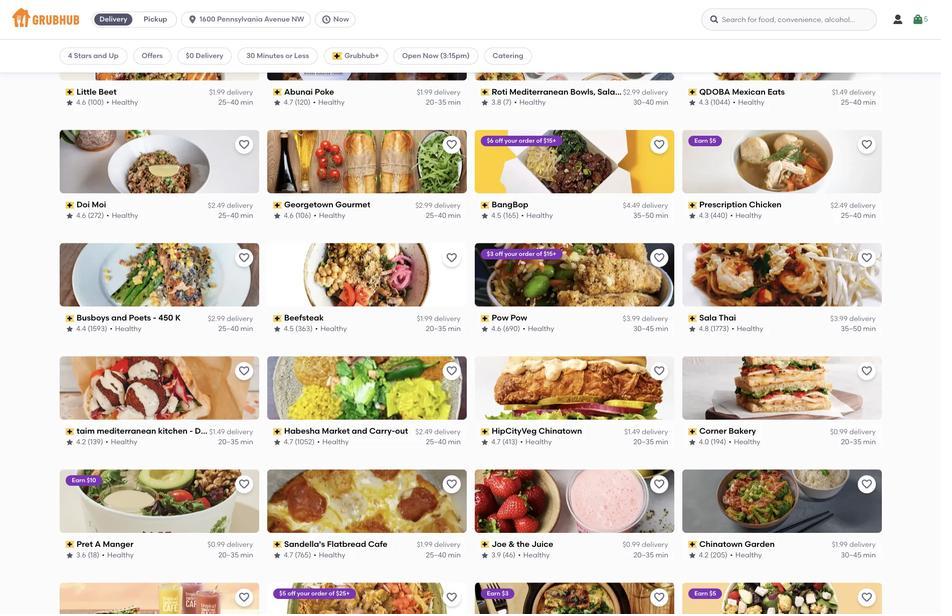 Task type: vqa. For each thing, say whether or not it's contained in the screenshot.


Task type: locate. For each thing, give the bounding box(es) containing it.
5
[[924, 15, 928, 23]]

subscription pass image for pret a manger
[[65, 542, 74, 549]]

• right the (440)
[[730, 212, 733, 220]]

subscription pass image left roti
[[481, 89, 490, 96]]

2 $3.99 from the left
[[831, 315, 848, 323]]

bakery
[[729, 427, 756, 436]]

0 vertical spatial $3
[[487, 251, 494, 258]]

subscription pass image left georgetown
[[273, 202, 282, 209]]

• healthy for qdoba mexican eats
[[733, 98, 765, 107]]

4.6 left (690)
[[491, 325, 501, 334]]

• healthy down the mexican
[[733, 98, 765, 107]]

healthy right (363)
[[320, 325, 347, 334]]

30
[[247, 52, 255, 60]]

0 horizontal spatial $2.49 delivery
[[208, 202, 253, 210]]

30–45 min
[[633, 325, 668, 334], [841, 552, 876, 560]]

delivery for corner bakery
[[850, 428, 876, 437]]

svg image
[[892, 14, 904, 26], [912, 14, 924, 26], [321, 15, 331, 25], [710, 15, 720, 25]]

cafe
[[368, 540, 387, 550]]

1 horizontal spatial $0
[[694, 24, 701, 31]]

4.3 down the qdoba
[[699, 98, 709, 107]]

4.2
[[76, 438, 86, 447], [699, 552, 709, 560]]

star icon image left 4.7 (765)
[[273, 552, 281, 560]]

2 horizontal spatial and
[[352, 427, 367, 436]]

0 horizontal spatial &
[[509, 540, 515, 550]]

• right (1593)
[[110, 325, 112, 334]]

$3.99
[[623, 315, 640, 323], [831, 315, 848, 323]]

fee
[[728, 24, 739, 31]]

1 $3.99 delivery from the left
[[623, 315, 668, 323]]

4.4 (1593)
[[76, 325, 107, 334]]

0 vertical spatial $0
[[694, 24, 701, 31]]

• healthy down georgetown gourmet
[[314, 212, 345, 220]]

25–40 for sandella's flatbread cafe
[[426, 552, 446, 560]]

4 stars and up
[[68, 52, 119, 60]]

star icon image for beefsteak
[[273, 326, 281, 334]]

4.7
[[284, 98, 293, 107], [284, 438, 293, 447], [491, 438, 501, 447], [284, 552, 293, 560]]

2 horizontal spatial $1.49 delivery
[[832, 88, 876, 97]]

earn $5 down 4.3 (1044)
[[694, 138, 716, 145]]

of for $5 off your order of $25+
[[329, 591, 334, 598]]

25–40 for doi moi
[[218, 212, 239, 220]]

0 horizontal spatial $1.49
[[209, 428, 225, 437]]

delivery
[[100, 15, 127, 24], [703, 24, 727, 31], [196, 52, 223, 60]]

4.5 for bangbop
[[491, 212, 501, 220]]

2 horizontal spatial $2.99
[[623, 88, 640, 97]]

doi moi
[[76, 200, 106, 210]]

- for 450
[[153, 314, 156, 323]]

mediterranean
[[97, 427, 156, 436]]

1 horizontal spatial $2.49
[[416, 428, 433, 437]]

delivery for qdoba mexican eats
[[850, 88, 876, 97]]

1 horizontal spatial and
[[111, 314, 127, 323]]

subscription pass image left beefsteak
[[273, 315, 282, 322]]

0 vertical spatial 4.3
[[699, 98, 709, 107]]

2 vertical spatial $2.99 delivery
[[208, 315, 253, 323]]

0 horizontal spatial $0
[[186, 52, 194, 60]]

1 horizontal spatial 30–45
[[841, 552, 862, 560]]

4.3
[[699, 98, 709, 107], [699, 212, 709, 220]]

$0.99 delivery for joe & the juice
[[623, 541, 668, 550]]

subscription pass image left hipcityveg
[[481, 429, 490, 436]]

$2.99 delivery for roti mediterranean bowls, salads & pitas
[[623, 88, 668, 97]]

delivery left fee
[[703, 24, 727, 31]]

pret a manger logo image
[[59, 470, 259, 534]]

1600
[[200, 15, 215, 24]]

• healthy for hipcityveg chinatown
[[520, 438, 552, 447]]

healthy for doi moi
[[112, 212, 138, 220]]

25–40 min for habesha market and carry-out
[[426, 438, 461, 447]]

roti
[[492, 87, 507, 97]]

• healthy down juice
[[518, 552, 550, 560]]

little beet logo image
[[59, 17, 259, 81]]

1 vertical spatial 35–50
[[841, 325, 862, 334]]

4.2 for taim mediterranean kitchen - dupont circle
[[76, 438, 86, 447]]

1 horizontal spatial $3.99
[[831, 315, 848, 323]]

• healthy down the mediterranean
[[514, 98, 546, 107]]

$3 down 3.9 (46)
[[502, 591, 509, 598]]

20–35 for joe & the juice
[[633, 552, 654, 560]]

0 horizontal spatial $1.49 delivery
[[209, 428, 253, 437]]

subscription pass image for little beet
[[65, 89, 74, 96]]

corner bakery
[[699, 427, 756, 436]]

1 vertical spatial off
[[495, 251, 503, 258]]

subscription pass image left corner
[[688, 429, 697, 436]]

0 horizontal spatial now
[[333, 15, 349, 24]]

1 horizontal spatial now
[[423, 52, 439, 60]]

(7)
[[503, 98, 512, 107]]

healthy down garden at bottom right
[[735, 552, 762, 560]]

min for sala thai
[[863, 325, 876, 334]]

1 vertical spatial $15+
[[543, 138, 556, 145]]

pow up 4.6 (690)
[[492, 314, 508, 323]]

$2.99 delivery for busboys and poets - 450 k
[[208, 315, 253, 323]]

$15+ for bangbop
[[543, 138, 556, 145]]

1 vertical spatial chinatown
[[699, 540, 743, 550]]

0 vertical spatial &
[[626, 87, 633, 97]]

subscription pass image left abunai
[[273, 89, 282, 96]]

healthy
[[111, 98, 138, 107], [318, 98, 345, 107], [519, 98, 546, 107], [738, 98, 765, 107], [112, 212, 138, 220], [319, 212, 345, 220], [526, 212, 553, 220], [736, 212, 762, 220], [115, 325, 141, 334], [320, 325, 347, 334], [528, 325, 554, 334], [737, 325, 763, 334], [111, 438, 137, 447], [322, 438, 349, 447], [525, 438, 552, 447], [734, 438, 760, 447], [107, 552, 133, 560], [319, 552, 345, 560], [523, 552, 550, 560], [735, 552, 762, 560]]

1 vertical spatial 35–50 min
[[841, 325, 876, 334]]

2 vertical spatial off
[[287, 591, 295, 598]]

(1593)
[[87, 325, 107, 334]]

0 horizontal spatial $2.99
[[208, 315, 225, 323]]

$1.99 delivery for beefsteak
[[417, 315, 461, 323]]

35–50
[[633, 212, 654, 220], [841, 325, 862, 334]]

healthy down market
[[322, 438, 349, 447]]

chinatown
[[539, 427, 582, 436], [699, 540, 743, 550]]

star icon image for qdoba mexican eats
[[688, 99, 696, 107]]

min for taim mediterranean kitchen - dupont circle
[[240, 438, 253, 447]]

0 vertical spatial and
[[93, 52, 107, 60]]

0 horizontal spatial $3.99 delivery
[[623, 315, 668, 323]]

• down the 'beet'
[[106, 98, 109, 107]]

1 horizontal spatial 35–50 min
[[841, 325, 876, 334]]

• for chinatown garden
[[730, 552, 733, 560]]

0 horizontal spatial 4.5
[[284, 325, 294, 334]]

• healthy down "manger"
[[102, 552, 133, 560]]

1 vertical spatial 4.3
[[699, 212, 709, 220]]

$3
[[487, 251, 494, 258], [502, 591, 509, 598]]

20–35 min for joe & the juice
[[633, 552, 668, 560]]

delivery for prescription chicken
[[850, 202, 876, 210]]

mexican
[[732, 87, 766, 97]]

1 horizontal spatial $3.99 delivery
[[831, 315, 876, 323]]

subscription pass image left the qdoba
[[688, 89, 697, 96]]

1 horizontal spatial 4.2
[[699, 552, 709, 560]]

4.3 (440)
[[699, 212, 728, 220]]

2 horizontal spatial delivery
[[703, 24, 727, 31]]

1 horizontal spatial delivery
[[196, 52, 223, 60]]

earn down '3.9'
[[487, 591, 500, 598]]

0 vertical spatial 35–50 min
[[633, 212, 668, 220]]

4.7 left (765)
[[284, 552, 293, 560]]

$2.49 delivery for doi moi
[[208, 202, 253, 210]]

$5 up 4 stars and up
[[86, 24, 93, 31]]

busboys and poets - 450 k
[[76, 314, 180, 323]]

0 vertical spatial now
[[333, 15, 349, 24]]

earn down avenue
[[279, 24, 293, 31]]

healthy down the mexican
[[738, 98, 765, 107]]

and left up
[[93, 52, 107, 60]]

healthy down bakery on the bottom right of page
[[734, 438, 760, 447]]

subscription pass image
[[65, 89, 74, 96], [273, 89, 282, 96], [481, 89, 490, 96], [688, 89, 697, 96], [688, 202, 697, 209], [65, 315, 74, 322], [688, 429, 697, 436], [481, 542, 490, 549]]

$5 down 'nw'
[[294, 24, 301, 31]]

2 4.3 from the top
[[699, 212, 709, 220]]

0 horizontal spatial chinatown
[[539, 427, 582, 436]]

healthy for georgetown gourmet
[[319, 212, 345, 220]]

• healthy
[[106, 98, 138, 107], [313, 98, 345, 107], [514, 98, 546, 107], [733, 98, 765, 107], [106, 212, 138, 220], [314, 212, 345, 220], [521, 212, 553, 220], [730, 212, 762, 220], [110, 325, 141, 334], [315, 325, 347, 334], [523, 325, 554, 334], [732, 325, 763, 334], [105, 438, 137, 447], [317, 438, 349, 447], [520, 438, 552, 447], [729, 438, 760, 447], [102, 552, 133, 560], [314, 552, 345, 560], [518, 552, 550, 560], [730, 552, 762, 560]]

• healthy for pow pow
[[523, 325, 554, 334]]

star icon image left the 3.6
[[65, 552, 73, 560]]

2 horizontal spatial $2.99 delivery
[[623, 88, 668, 97]]

subscription pass image left joe
[[481, 542, 490, 549]]

and left poets
[[111, 314, 127, 323]]

delivery
[[227, 88, 253, 97], [434, 88, 461, 97], [642, 88, 668, 97], [850, 88, 876, 97], [227, 202, 253, 210], [434, 202, 461, 210], [642, 202, 668, 210], [850, 202, 876, 210], [227, 315, 253, 323], [434, 315, 461, 323], [642, 315, 668, 323], [850, 315, 876, 323], [227, 428, 253, 437], [434, 428, 461, 437], [642, 428, 668, 437], [850, 428, 876, 437], [227, 541, 253, 550], [434, 541, 461, 550], [642, 541, 668, 550], [850, 541, 876, 550]]

0 horizontal spatial and
[[93, 52, 107, 60]]

main navigation navigation
[[0, 0, 941, 40]]

35–50 min
[[633, 212, 668, 220], [841, 325, 876, 334]]

• healthy down market
[[317, 438, 349, 447]]

1 $3.99 from the left
[[623, 315, 640, 323]]

delivery inside the delivery 'button'
[[100, 15, 127, 24]]

svg image inside 5 'button'
[[912, 14, 924, 26]]

1 4.3 from the top
[[699, 98, 709, 107]]

off for bangbop
[[495, 138, 503, 145]]

0 vertical spatial off
[[495, 138, 503, 145]]

delivery down 1600
[[196, 52, 223, 60]]

• right (106)
[[314, 212, 316, 220]]

$2.99 for roti mediterranean bowls, salads & pitas
[[623, 88, 640, 97]]

1 horizontal spatial $2.99 delivery
[[416, 202, 461, 210]]

star icon image left 4.2 (139)
[[65, 439, 73, 447]]

healthy down busboys and poets - 450 k
[[115, 325, 141, 334]]

your right $6
[[504, 138, 517, 145]]

poke
[[315, 87, 334, 97]]

• right (7)
[[514, 98, 517, 107]]

min
[[240, 98, 253, 107], [448, 98, 461, 107], [656, 98, 668, 107], [863, 98, 876, 107], [240, 212, 253, 220], [448, 212, 461, 220], [656, 212, 668, 220], [863, 212, 876, 220], [240, 325, 253, 334], [448, 325, 461, 334], [656, 325, 668, 334], [863, 325, 876, 334], [240, 438, 253, 447], [448, 438, 461, 447], [656, 438, 668, 447], [863, 438, 876, 447], [240, 552, 253, 560], [448, 552, 461, 560], [656, 552, 668, 560], [863, 552, 876, 560]]

star icon image for joe & the juice
[[481, 552, 489, 560]]

star icon image left '3.9'
[[481, 552, 489, 560]]

subscription pass image for joe & the juice
[[481, 542, 490, 549]]

$25+
[[336, 591, 350, 598]]

star icon image
[[65, 99, 73, 107], [273, 99, 281, 107], [481, 99, 489, 107], [688, 99, 696, 107], [65, 212, 73, 220], [273, 212, 281, 220], [481, 212, 489, 220], [688, 212, 696, 220], [65, 326, 73, 334], [273, 326, 281, 334], [481, 326, 489, 334], [688, 326, 696, 334], [65, 439, 73, 447], [273, 439, 281, 447], [481, 439, 489, 447], [688, 439, 696, 447], [65, 552, 73, 560], [273, 552, 281, 560], [481, 552, 489, 560], [688, 552, 696, 560]]

prescription chicken
[[699, 200, 782, 210]]

$15+
[[779, 24, 792, 31], [543, 138, 556, 145], [544, 251, 556, 258]]

pitas
[[635, 87, 654, 97]]

25–40 for busboys and poets - 450 k
[[218, 325, 239, 334]]

0 horizontal spatial -
[[153, 314, 156, 323]]

0 horizontal spatial $2.99 delivery
[[208, 315, 253, 323]]

subscription pass image for sala thai
[[688, 315, 697, 322]]

healthy for joe & the juice
[[523, 552, 550, 560]]

2 horizontal spatial $2.49 delivery
[[831, 202, 876, 210]]

25–40 for prescription chicken
[[841, 212, 862, 220]]

star icon image for little beet
[[65, 99, 73, 107]]

35–50 min for bangbop
[[633, 212, 668, 220]]

$1.99 delivery for abunai poke
[[417, 88, 461, 97]]

4.6
[[76, 98, 86, 107], [76, 212, 86, 220], [284, 212, 294, 220], [491, 325, 501, 334]]

star icon image for prescription chicken
[[688, 212, 696, 220]]

2 vertical spatial and
[[352, 427, 367, 436]]

2 horizontal spatial $0.99
[[830, 428, 848, 437]]

• healthy for busboys and poets - 450 k
[[110, 325, 141, 334]]

0 horizontal spatial 30–45 min
[[633, 325, 668, 334]]

subscription pass image for hipcityveg chinatown
[[481, 429, 490, 436]]

1 horizontal spatial $0.99 delivery
[[623, 541, 668, 550]]

subscription pass image for chinatown garden
[[688, 542, 697, 549]]

• healthy down "poke" at top
[[313, 98, 345, 107]]

$1.99 for little beet
[[209, 88, 225, 97]]

1 vertical spatial $2.99
[[416, 202, 433, 210]]

2 horizontal spatial $2.49
[[831, 202, 848, 210]]

0 vertical spatial 4.2
[[76, 438, 86, 447]]

1 vertical spatial $0
[[186, 52, 194, 60]]

• for pow pow
[[523, 325, 525, 334]]

kitchen
[[158, 427, 187, 436]]

4.8
[[699, 325, 709, 334]]

delivery for chinatown garden
[[850, 541, 876, 550]]

subscription pass image
[[65, 202, 74, 209], [273, 202, 282, 209], [481, 202, 490, 209], [273, 315, 282, 322], [481, 315, 490, 322], [688, 315, 697, 322], [65, 429, 74, 436], [273, 429, 282, 436], [481, 429, 490, 436], [65, 542, 74, 549], [273, 542, 282, 549], [688, 542, 697, 549]]

• down chinatown garden
[[730, 552, 733, 560]]

(440)
[[710, 212, 728, 220]]

healthy down prescription chicken
[[736, 212, 762, 220]]

subscription pass image left sandella's
[[273, 542, 282, 549]]

sandella's flatbread cafe logo image
[[267, 470, 467, 534]]

$0.99 delivery for pret a manger
[[207, 541, 253, 550]]

save this restaurant image
[[238, 26, 250, 38], [446, 139, 458, 151], [653, 139, 665, 151], [861, 139, 873, 151], [238, 252, 250, 264], [238, 366, 250, 378], [653, 366, 665, 378], [861, 366, 873, 378], [653, 479, 665, 491], [861, 479, 873, 491], [238, 592, 250, 604], [446, 592, 458, 604], [861, 592, 873, 604]]

healthy for chinatown garden
[[735, 552, 762, 560]]

california tortilla logo image
[[267, 583, 467, 615]]

0 vertical spatial $2.99
[[623, 88, 640, 97]]

$1.49 delivery for eats
[[832, 88, 876, 97]]

2 horizontal spatial $1.49
[[832, 88, 848, 97]]

4.6 down "doi"
[[76, 212, 86, 220]]

4.5 left (165)
[[491, 212, 501, 220]]

earn $3
[[487, 591, 509, 598]]

now up grubhub plus flag logo
[[333, 15, 349, 24]]

1 vertical spatial 4.5
[[284, 325, 294, 334]]

• healthy for little beet
[[106, 98, 138, 107]]

subscription pass image left little
[[65, 89, 74, 96]]

beefsteak logo image
[[267, 243, 467, 307]]

0 vertical spatial $2.99 delivery
[[623, 88, 668, 97]]

2 vertical spatial $15+
[[544, 251, 556, 258]]

delivery for roti mediterranean bowls, salads & pitas
[[642, 88, 668, 97]]

star icon image left the 4.3 (440)
[[688, 212, 696, 220]]

1 horizontal spatial chinatown
[[699, 540, 743, 550]]

subscription pass image for prescription chicken
[[688, 202, 697, 209]]

healthy for habesha market and carry-out
[[322, 438, 349, 447]]

min for joe & the juice
[[656, 552, 668, 560]]

1 vertical spatial delivery
[[703, 24, 727, 31]]

min for habesha market and carry-out
[[448, 438, 461, 447]]

1 vertical spatial 30–45 min
[[841, 552, 876, 560]]

30 minutes or less
[[247, 52, 309, 60]]

20–35
[[426, 98, 446, 107], [426, 325, 446, 334], [218, 438, 239, 447], [633, 438, 654, 447], [841, 438, 862, 447], [218, 552, 239, 560], [633, 552, 654, 560]]

4.3 (1044)
[[699, 98, 730, 107]]

busboys
[[76, 314, 109, 323]]

4.2 down taim
[[76, 438, 86, 447]]

• right (765)
[[314, 552, 316, 560]]

•
[[106, 98, 109, 107], [313, 98, 316, 107], [514, 98, 517, 107], [733, 98, 736, 107], [106, 212, 109, 220], [314, 212, 316, 220], [521, 212, 524, 220], [730, 212, 733, 220], [110, 325, 112, 334], [315, 325, 318, 334], [523, 325, 525, 334], [732, 325, 734, 334], [105, 438, 108, 447], [317, 438, 320, 447], [520, 438, 523, 447], [729, 438, 731, 447], [102, 552, 105, 560], [314, 552, 316, 560], [518, 552, 521, 560], [730, 552, 733, 560]]

star icon image for roti mediterranean bowls, salads & pitas
[[481, 99, 489, 107]]

earn $5
[[71, 24, 93, 31], [279, 24, 301, 31], [694, 138, 716, 145], [694, 591, 716, 598]]

eats
[[768, 87, 785, 97]]

• right (272)
[[106, 212, 109, 220]]

- left the dupont
[[189, 427, 193, 436]]

$0 down svg image
[[186, 52, 194, 60]]

0 vertical spatial $15+
[[779, 24, 792, 31]]

• right (18)
[[102, 552, 105, 560]]

3.6 (18)
[[76, 552, 99, 560]]

your right fee
[[740, 24, 753, 31]]

• healthy for bangbop
[[521, 212, 553, 220]]

healthy down "manger"
[[107, 552, 133, 560]]

0 horizontal spatial 30–45
[[633, 325, 654, 334]]

$3 down 4.5 (165)
[[487, 251, 494, 258]]

healthy down georgetown gourmet
[[319, 212, 345, 220]]

chinatown down hipcityveg chinatown logo
[[539, 427, 582, 436]]

subscription pass image left habesha
[[273, 429, 282, 436]]

star icon image left the 4.8
[[688, 326, 696, 334]]

0 horizontal spatial 4.2
[[76, 438, 86, 447]]

circle
[[226, 427, 250, 436]]

2 $3.99 delivery from the left
[[831, 315, 876, 323]]

$0 left fee
[[694, 24, 701, 31]]

• right (165)
[[521, 212, 524, 220]]

0 horizontal spatial 35–50 min
[[633, 212, 668, 220]]

healthy for abunai poke
[[318, 98, 345, 107]]

$1.49
[[832, 88, 848, 97], [209, 428, 225, 437], [625, 428, 640, 437]]

earn $5 up stars
[[71, 24, 93, 31]]

1 vertical spatial &
[[509, 540, 515, 550]]

star icon image left 4.6 (100)
[[65, 99, 73, 107]]

1 horizontal spatial 35–50
[[841, 325, 862, 334]]

abunai
[[284, 87, 313, 97]]

1 horizontal spatial -
[[189, 427, 193, 436]]

1 vertical spatial $2.99 delivery
[[416, 202, 461, 210]]

subscription pass image left busboys
[[65, 315, 74, 322]]

0 horizontal spatial $0.99 delivery
[[207, 541, 253, 550]]

$5 for abunai
[[294, 24, 301, 31]]

star icon image left 4.2 (205)
[[688, 552, 696, 560]]

healthy down the 'beet'
[[111, 98, 138, 107]]

0 vertical spatial 30–45 min
[[633, 325, 668, 334]]

& up (46)
[[509, 540, 515, 550]]

1 horizontal spatial pow
[[510, 314, 527, 323]]

corner
[[699, 427, 727, 436]]

subscription pass image for georgetown gourmet
[[273, 202, 282, 209]]

• right (363)
[[315, 325, 318, 334]]

beefsteak
[[284, 314, 324, 323]]

star icon image for corner bakery
[[688, 439, 696, 447]]

0 horizontal spatial pow
[[492, 314, 508, 323]]

4.6 for georgetown gourmet
[[284, 212, 294, 220]]

star icon image for abunai poke
[[273, 99, 281, 107]]

delivery up up
[[100, 15, 127, 24]]

& left pitas
[[626, 87, 633, 97]]

1 horizontal spatial $2.49 delivery
[[416, 428, 461, 437]]

0 vertical spatial 35–50
[[633, 212, 654, 220]]

subscription pass image left bangbop
[[481, 202, 490, 209]]

min for sandella's flatbread cafe
[[448, 552, 461, 560]]

• right (139) on the bottom of page
[[105, 438, 108, 447]]

• right "(413)"
[[520, 438, 523, 447]]

habesha market and carry-out
[[284, 427, 408, 436]]

$3.99 delivery
[[623, 315, 668, 323], [831, 315, 876, 323]]

$0 delivery fee your order of $15+
[[694, 24, 792, 31]]

1 vertical spatial -
[[189, 427, 193, 436]]

star icon image left 4.7 (120)
[[273, 99, 281, 107]]

1 vertical spatial and
[[111, 314, 127, 323]]

• healthy for chinatown garden
[[730, 552, 762, 560]]

(100)
[[88, 98, 104, 107]]

4.2 left (205)
[[699, 552, 709, 560]]

star icon image left 4.7 (413)
[[481, 439, 489, 447]]

star icon image left "4.4"
[[65, 326, 73, 334]]

1 horizontal spatial 4.5
[[491, 212, 501, 220]]

2 vertical spatial delivery
[[196, 52, 223, 60]]

healthy for pret a manger
[[107, 552, 133, 560]]

save this restaurant image
[[446, 26, 458, 38], [653, 26, 665, 38], [861, 26, 873, 38], [238, 139, 250, 151], [446, 252, 458, 264], [653, 252, 665, 264], [861, 252, 873, 264], [446, 366, 458, 378], [238, 479, 250, 491], [446, 479, 458, 491], [653, 592, 665, 604]]

4.7 for habesha market and carry-out
[[284, 438, 293, 447]]

1 vertical spatial 4.2
[[699, 552, 709, 560]]

$1.99 for abunai poke
[[417, 88, 433, 97]]

• for bangbop
[[521, 212, 524, 220]]

1 horizontal spatial 30–45 min
[[841, 552, 876, 560]]

earn $5 down 4.2 (205)
[[694, 591, 716, 598]]

$0.99 for pret a manger
[[207, 541, 225, 550]]

earn $5 for prescription
[[694, 138, 716, 145]]

• for corner bakery
[[729, 438, 731, 447]]

1 horizontal spatial $2.99
[[416, 202, 433, 210]]

1 vertical spatial 30–45
[[841, 552, 862, 560]]

now inside now button
[[333, 15, 349, 24]]

25–40 for qdoba mexican eats
[[841, 98, 862, 107]]

$0
[[694, 24, 701, 31], [186, 52, 194, 60]]

$15+ for pow pow
[[544, 251, 556, 258]]

star icon image left 4.0
[[688, 439, 696, 447]]

2 vertical spatial $2.99
[[208, 315, 225, 323]]

earn down 4.3 (1044)
[[694, 138, 708, 145]]

$2.49 delivery for prescription chicken
[[831, 202, 876, 210]]

min for busboys and poets - 450 k
[[240, 325, 253, 334]]

1 horizontal spatial $0.99
[[623, 541, 640, 550]]

(765)
[[295, 552, 311, 560]]

subscription pass image left pow pow in the right of the page
[[481, 315, 490, 322]]

qdoba mexican eats
[[699, 87, 785, 97]]

market
[[322, 427, 350, 436]]

0 horizontal spatial 35–50
[[633, 212, 654, 220]]

your for $5 off your order of $25+
[[297, 591, 310, 598]]

busboys and poets - 450 k logo image
[[59, 243, 259, 307]]

$1.99 for sandella's flatbread cafe
[[417, 541, 433, 550]]

k
[[175, 314, 180, 323]]

avenue
[[264, 15, 290, 24]]

$1.99
[[209, 88, 225, 97], [417, 88, 433, 97], [417, 315, 433, 323], [417, 541, 433, 550], [832, 541, 848, 550]]

20–35 min for abunai poke
[[426, 98, 461, 107]]

0 vertical spatial 4.5
[[491, 212, 501, 220]]

subscription pass image left pret
[[65, 542, 74, 549]]

• down qdoba mexican eats
[[733, 98, 736, 107]]

• healthy down chinatown garden
[[730, 552, 762, 560]]

your down (165)
[[504, 251, 517, 258]]

abunai poke logo image
[[267, 17, 467, 81]]

saladworks  logo image
[[682, 583, 882, 615]]

save this restaurant button
[[235, 23, 253, 41], [443, 23, 461, 41], [650, 23, 668, 41], [858, 23, 876, 41], [235, 136, 253, 154], [443, 136, 461, 154], [650, 136, 668, 154], [858, 136, 876, 154], [235, 249, 253, 268], [443, 249, 461, 268], [650, 249, 668, 268], [858, 249, 876, 268], [235, 363, 253, 381], [443, 363, 461, 381], [650, 363, 668, 381], [858, 363, 876, 381], [235, 476, 253, 494], [443, 476, 461, 494], [650, 476, 668, 494], [858, 476, 876, 494], [235, 589, 253, 607], [443, 589, 461, 607], [650, 589, 668, 607], [858, 589, 876, 607]]

2 horizontal spatial $0.99 delivery
[[830, 428, 876, 437]]

0 horizontal spatial $3.99
[[623, 315, 640, 323]]

0 horizontal spatial $2.49
[[208, 202, 225, 210]]

0 horizontal spatial $0.99
[[207, 541, 225, 550]]

now button
[[315, 12, 360, 28]]

earn $5 down 'nw'
[[279, 24, 301, 31]]

• healthy right (272)
[[106, 212, 138, 220]]

4.0
[[699, 438, 709, 447]]

earn down 4.2 (205)
[[694, 591, 708, 598]]

sala thai logo image
[[682, 243, 882, 307]]

$1.49 for eats
[[832, 88, 848, 97]]

0 vertical spatial -
[[153, 314, 156, 323]]

a
[[95, 540, 101, 550]]

4.7 left (1052) on the bottom left
[[284, 438, 293, 447]]

your for $3 off your order of $15+
[[504, 251, 517, 258]]

• right (690)
[[523, 325, 525, 334]]

star icon image left "4.7 (1052)"
[[273, 439, 281, 447]]

• healthy right (690)
[[523, 325, 554, 334]]

• healthy for corner bakery
[[729, 438, 760, 447]]

30–40 min
[[633, 98, 668, 107]]

your down (765)
[[297, 591, 310, 598]]

nw
[[292, 15, 304, 24]]



Task type: describe. For each thing, give the bounding box(es) containing it.
chinatown garden
[[699, 540, 775, 550]]

prescription chicken logo image
[[682, 130, 882, 194]]

• healthy for prescription chicken
[[730, 212, 762, 220]]

(106)
[[295, 212, 311, 220]]

habesha market and carry-out logo image
[[267, 357, 467, 420]]

• healthy for georgetown gourmet
[[314, 212, 345, 220]]

25–40 min for little beet
[[218, 98, 253, 107]]

3.6
[[76, 552, 86, 560]]

healthy for sandella's flatbread cafe
[[319, 552, 345, 560]]

rad oda logo image
[[475, 583, 674, 615]]

4.7 for abunai poke
[[284, 98, 293, 107]]

3.9
[[491, 552, 501, 560]]

up
[[109, 52, 119, 60]]

your for $6 off your order of $15+
[[504, 138, 517, 145]]

35–50 for sala thai
[[841, 325, 862, 334]]

$0 for $0 delivery fee your order of $15+
[[694, 24, 701, 31]]

catering
[[493, 52, 524, 60]]

4.8 (1773)
[[699, 325, 729, 334]]

pow pow
[[492, 314, 527, 323]]

subscription pass image for taim mediterranean kitchen - dupont circle
[[65, 429, 74, 436]]

qdoba
[[699, 87, 730, 97]]

• healthy for roti mediterranean bowls, salads & pitas
[[514, 98, 546, 107]]

• for beefsteak
[[315, 325, 318, 334]]

svg image
[[188, 15, 198, 25]]

minutes
[[257, 52, 284, 60]]

delivery for hipcityveg chinatown
[[642, 428, 668, 437]]

25–40 for little beet
[[218, 98, 239, 107]]

earn for abunai poke
[[279, 24, 293, 31]]

1 horizontal spatial $1.49
[[625, 428, 640, 437]]

30–45 min for pow pow
[[633, 325, 668, 334]]

min for qdoba mexican eats
[[863, 98, 876, 107]]

2 pow from the left
[[510, 314, 527, 323]]

20–35 for abunai poke
[[426, 98, 446, 107]]

20–35 min for pret a manger
[[218, 552, 253, 560]]

grubhub+
[[345, 52, 379, 60]]

offers
[[142, 52, 163, 60]]

4.2 (139)
[[76, 438, 103, 447]]

tropical smoothie cafe  logo image
[[59, 583, 259, 615]]

1 pow from the left
[[492, 314, 508, 323]]

20–35 min for beefsteak
[[426, 325, 461, 334]]

$1.49 for kitchen
[[209, 428, 225, 437]]

20–35 min for corner bakery
[[841, 438, 876, 447]]

beet
[[98, 87, 116, 97]]

hipcityveg
[[492, 427, 537, 436]]

$3 off your order of $15+
[[487, 251, 556, 258]]

delivery button
[[92, 12, 134, 28]]

qdoba mexican eats logo image
[[682, 17, 882, 81]]

delivery for $0 delivery fee your order of $15+
[[703, 24, 727, 31]]

gourmet
[[335, 200, 370, 210]]

(363)
[[295, 325, 313, 334]]

corner bakery logo image
[[682, 357, 882, 420]]

4.4
[[76, 325, 86, 334]]

25–40 for georgetown gourmet
[[426, 212, 446, 220]]

20–35 min for taim mediterranean kitchen - dupont circle
[[218, 438, 253, 447]]

(46)
[[503, 552, 515, 560]]

(1044)
[[710, 98, 730, 107]]

$5 down 4.2 (205)
[[709, 591, 716, 598]]

prescription
[[699, 200, 747, 210]]

moi
[[92, 200, 106, 210]]

4.2 for chinatown garden
[[699, 552, 709, 560]]

pret a manger
[[76, 540, 133, 550]]

$4.49 delivery
[[623, 202, 668, 210]]

0 horizontal spatial $3
[[487, 251, 494, 258]]

subscription pass image for pow pow
[[481, 315, 490, 322]]

healthy for bangbop
[[526, 212, 553, 220]]

sandella's
[[284, 540, 325, 550]]

healthy for sala thai
[[737, 325, 763, 334]]

• healthy for abunai poke
[[313, 98, 345, 107]]

out
[[395, 427, 408, 436]]

the
[[517, 540, 530, 550]]

$0.99 delivery for corner bakery
[[830, 428, 876, 437]]

pret
[[76, 540, 93, 550]]

earn for pret a manger
[[71, 478, 85, 485]]

25–40 min for prescription chicken
[[841, 212, 876, 220]]

25–40 min for doi moi
[[218, 212, 253, 220]]

$2.49 for habesha market and carry-out
[[416, 428, 433, 437]]

0 vertical spatial chinatown
[[539, 427, 582, 436]]

• healthy for pret a manger
[[102, 552, 133, 560]]

4.7 for sandella's flatbread cafe
[[284, 552, 293, 560]]

(139)
[[87, 438, 103, 447]]

Search for food, convenience, alcohol... search field
[[702, 9, 877, 31]]

4.6 (106)
[[284, 212, 311, 220]]

4.5 (165)
[[491, 212, 519, 220]]

healthy for taim mediterranean kitchen - dupont circle
[[111, 438, 137, 447]]

4.6 (100)
[[76, 98, 104, 107]]

30–45 for chinatown garden
[[841, 552, 862, 560]]

garden
[[745, 540, 775, 550]]

(1773)
[[711, 325, 729, 334]]

joe & the juice  logo image
[[475, 470, 674, 534]]

sala thai
[[699, 314, 736, 323]]

of for $6 off your order of $15+
[[536, 138, 542, 145]]

$0 delivery
[[186, 52, 223, 60]]

• for sala thai
[[732, 325, 734, 334]]

4.7 (1052)
[[284, 438, 314, 447]]

4.7 (765)
[[284, 552, 311, 560]]

(120)
[[295, 98, 310, 107]]

svg image inside now button
[[321, 15, 331, 25]]

bangbop
[[492, 200, 528, 210]]

450
[[158, 314, 173, 323]]

min for hipcityveg chinatown
[[656, 438, 668, 447]]

1600 pennsylvania avenue nw
[[200, 15, 304, 24]]

delivery for little beet
[[227, 88, 253, 97]]

25–40 min for sandella's flatbread cafe
[[426, 552, 461, 560]]

sala
[[699, 314, 717, 323]]

$5 for prescription
[[709, 138, 716, 145]]

mediterranean
[[509, 87, 568, 97]]

habesha
[[284, 427, 320, 436]]

subscription pass image for roti mediterranean bowls, salads & pitas
[[481, 89, 490, 96]]

chicken
[[749, 200, 782, 210]]

30–45 for pow pow
[[633, 325, 654, 334]]

20–35 for taim mediterranean kitchen - dupont circle
[[218, 438, 239, 447]]

bowls,
[[570, 87, 595, 97]]

doi moi logo image
[[59, 130, 259, 194]]

• for taim mediterranean kitchen - dupont circle
[[105, 438, 108, 447]]

(1052)
[[295, 438, 314, 447]]

delivery for busboys and poets - 450 k
[[227, 315, 253, 323]]

• for little beet
[[106, 98, 109, 107]]

flatbread
[[327, 540, 366, 550]]

carry-
[[369, 427, 395, 436]]

earn $10
[[71, 478, 96, 485]]

1 horizontal spatial $3
[[502, 591, 509, 598]]

min for beefsteak
[[448, 325, 461, 334]]

1 horizontal spatial &
[[626, 87, 633, 97]]

bangbop logo image
[[475, 130, 674, 194]]

3.8 (7)
[[491, 98, 512, 107]]

georgetown gourmet logo image
[[267, 130, 467, 194]]

4.6 for little beet
[[76, 98, 86, 107]]

subscription pass image for sandella's flatbread cafe
[[273, 542, 282, 549]]

(413)
[[502, 438, 518, 447]]

subscription pass image for bangbop
[[481, 202, 490, 209]]

1 vertical spatial now
[[423, 52, 439, 60]]

min for doi moi
[[240, 212, 253, 220]]

4.2 (205)
[[699, 552, 728, 560]]

delivery for joe & the juice
[[642, 541, 668, 550]]

$5 for little
[[86, 24, 93, 31]]

of for $3 off your order of $15+
[[536, 251, 542, 258]]

grubhub plus flag logo image
[[332, 52, 343, 60]]

min for georgetown gourmet
[[448, 212, 461, 220]]

4
[[68, 52, 72, 60]]

• healthy for doi moi
[[106, 212, 138, 220]]

1 horizontal spatial $1.49 delivery
[[625, 428, 668, 437]]

subscription pass image for doi moi
[[65, 202, 74, 209]]

delivery for bangbop
[[642, 202, 668, 210]]

chinatown garden logo image
[[682, 470, 882, 534]]

(3:15pm)
[[440, 52, 470, 60]]

$6 off your order of $15+
[[487, 138, 556, 145]]

subscription pass image for qdoba mexican eats
[[688, 89, 697, 96]]

taim mediterranean kitchen - dupont circle
[[76, 427, 250, 436]]

open
[[402, 52, 421, 60]]

min for little beet
[[240, 98, 253, 107]]

abunai poke
[[284, 87, 334, 97]]

star icon image for pow pow
[[481, 326, 489, 334]]

hipcityveg chinatown
[[492, 427, 582, 436]]

open now (3:15pm)
[[402, 52, 470, 60]]

georgetown gourmet
[[284, 200, 370, 210]]

• for pret a manger
[[102, 552, 105, 560]]

pow pow logo image
[[475, 243, 674, 307]]

min for prescription chicken
[[863, 212, 876, 220]]

roti mediterranean bowls, salads & pitas
[[492, 87, 654, 97]]

4.0 (194)
[[699, 438, 726, 447]]

delivery for doi moi
[[227, 202, 253, 210]]

(205)
[[710, 552, 728, 560]]

taim mediterranean kitchen - dupont circle logo image
[[59, 357, 259, 420]]

min for corner bakery
[[863, 438, 876, 447]]

$6
[[487, 138, 494, 145]]

less
[[294, 52, 309, 60]]

30–40
[[633, 98, 654, 107]]

4.6 (272)
[[76, 212, 104, 220]]

star icon image for busboys and poets - 450 k
[[65, 326, 73, 334]]

earn for prescription chicken
[[694, 138, 708, 145]]

$2.49 delivery for habesha market and carry-out
[[416, 428, 461, 437]]

$4.49
[[623, 202, 640, 210]]

4.6 for doi moi
[[76, 212, 86, 220]]

pennsylvania
[[217, 15, 263, 24]]

subscription pass image for corner bakery
[[688, 429, 697, 436]]

20–35 min for hipcityveg chinatown
[[633, 438, 668, 447]]

joe
[[492, 540, 507, 550]]

(18)
[[88, 552, 99, 560]]

delivery for sala thai
[[850, 315, 876, 323]]

or
[[286, 52, 293, 60]]

hipcityveg chinatown logo image
[[475, 357, 674, 420]]

$5 down 4.7 (765)
[[279, 591, 286, 598]]

dupont
[[195, 427, 224, 436]]

healthy for prescription chicken
[[736, 212, 762, 220]]

roti mediterranean bowls, salads & pitas logo image
[[475, 17, 674, 81]]



